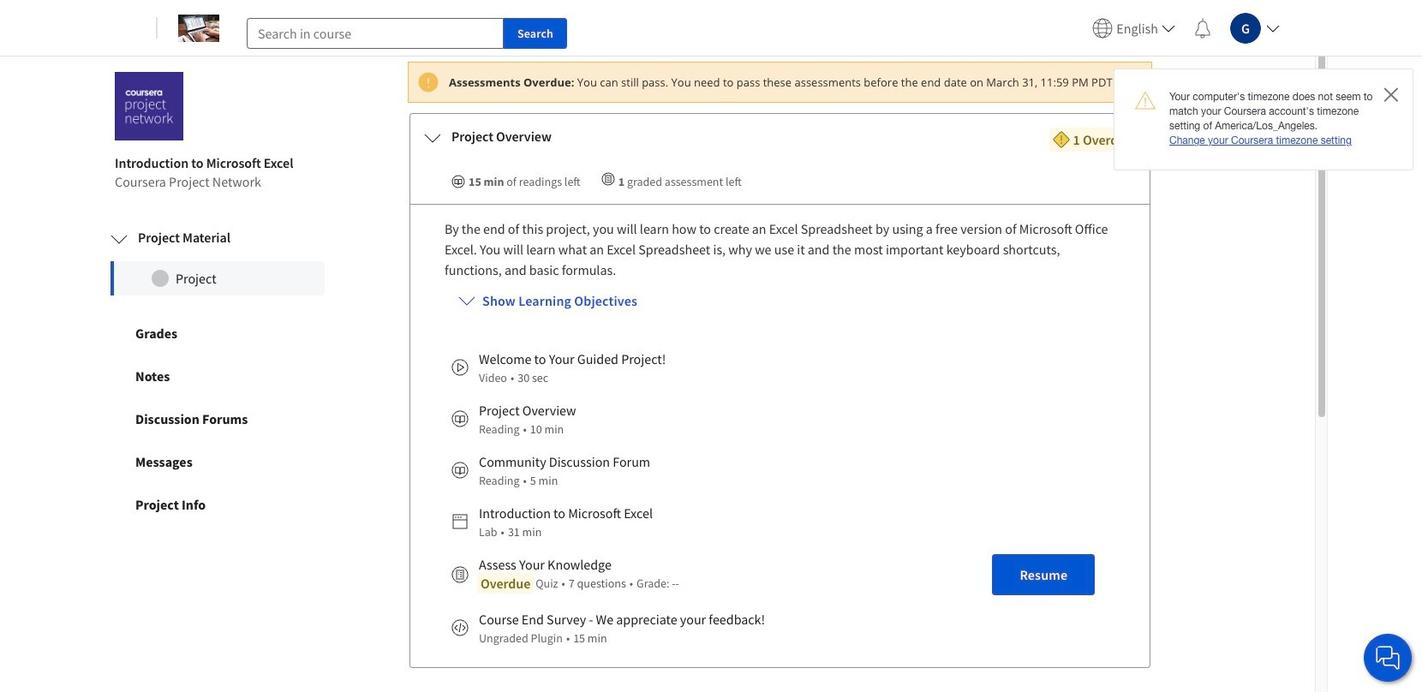 Task type: describe. For each thing, give the bounding box(es) containing it.
name home page | coursera image
[[178, 14, 219, 42]]

help center image
[[1378, 648, 1398, 668]]

Search in course text field
[[247, 18, 504, 48]]



Task type: locate. For each thing, give the bounding box(es) containing it.
timezone mismatch warning modal dialog
[[1114, 69, 1414, 170]]

coursera project network image
[[115, 72, 183, 141]]



Task type: vqa. For each thing, say whether or not it's contained in the screenshot.
Degrees
no



